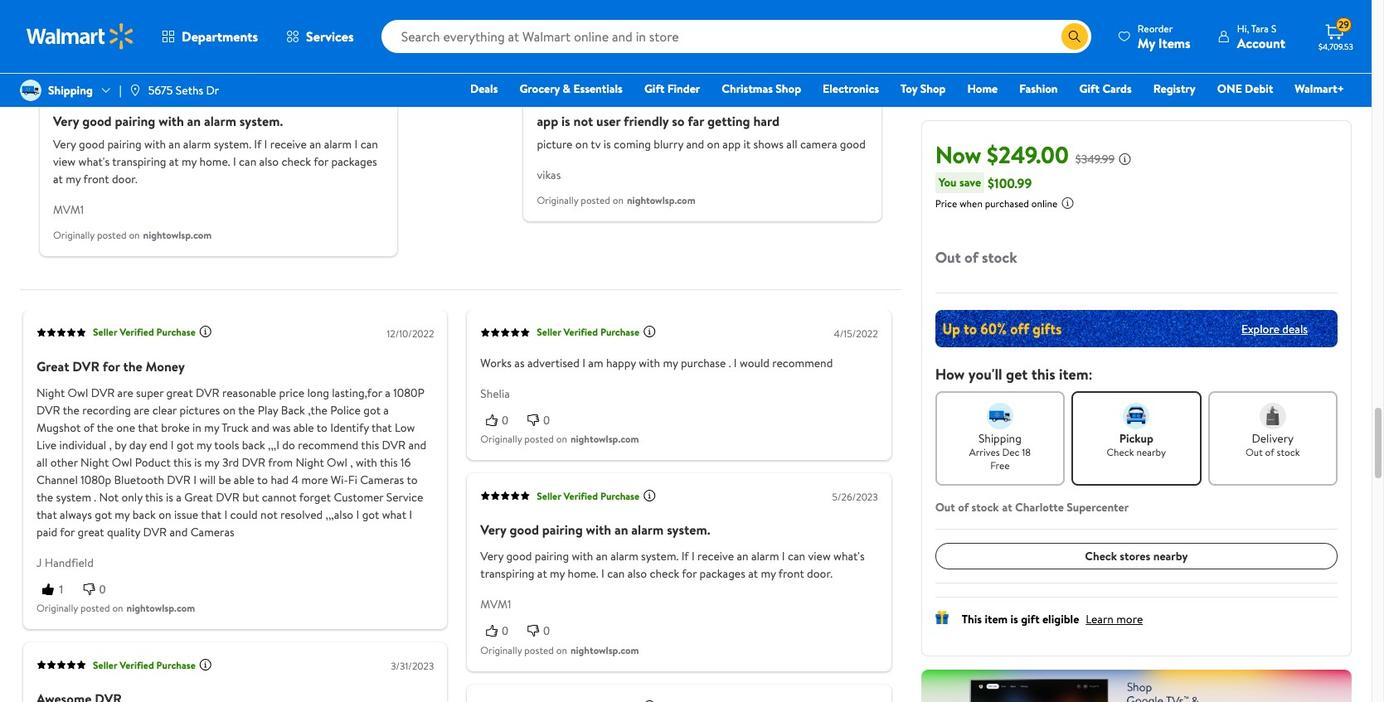 Task type: vqa. For each thing, say whether or not it's contained in the screenshot.
Capital One Walmart Rewards®
no



Task type: locate. For each thing, give the bounding box(es) containing it.
all right shows
[[787, 136, 798, 152]]

1 horizontal spatial shop
[[921, 80, 946, 97]]

shipping inside shipping arrives dec 18 free
[[979, 431, 1022, 447]]

0 vertical spatial seller verified purchase information image
[[643, 325, 656, 339]]

shelia
[[481, 386, 510, 402]]

packages inside very good pairing with an alarm system. very good pairing with an alarm system. if i receive an alarm i can view what's transpiring at my home.  i can also  check for packages at my front door.
[[331, 153, 377, 170]]

shipping
[[48, 82, 93, 99], [979, 431, 1022, 447]]

supercenter
[[1067, 499, 1129, 516]]

of inside night owl dvr are super great dvr reasonable price long lasting,for a 1080p dvr the recording are clear pictures on the play back ,the police got a mugshot of the one that broke in my truck and was able to identify that low live individual  , by day end i got my tools back ,,,i do recommend this dvr and all other night owl poduct this is my 3rd dvr from night owl , with this 16 channel 1080p bluetooth dvr i will be able to had 4 more wi-fi cameras to the system . not only this is a great dvr but  cannot forget customer service that always got my back on issue that i could not resolved ,,,also i got what i paid for great quality dvr and cameras
[[83, 420, 94, 436]]

0 vertical spatial check
[[1107, 445, 1135, 460]]

gift left cards
[[1080, 80, 1100, 97]]

very for very good pairing with an alarm system. very good pairing with an alarm system. if i receive an alarm i can view what's transpiring at my home.  i can also  check for packages at my front door.
[[53, 112, 79, 130]]

1 horizontal spatial check
[[650, 566, 680, 582]]

0 vertical spatial app
[[537, 112, 558, 130]]

owl down the by
[[112, 454, 132, 471]]

seller verified purchase
[[110, 80, 212, 94], [593, 80, 696, 94], [93, 325, 196, 340], [537, 325, 640, 340], [537, 489, 640, 503], [93, 658, 196, 673]]

good
[[82, 112, 112, 130], [79, 136, 105, 152], [840, 136, 866, 152], [510, 521, 539, 539], [506, 548, 532, 565]]

$349.99
[[1076, 151, 1115, 168]]

0 horizontal spatial shop
[[776, 80, 801, 97]]

seller
[[110, 80, 134, 94], [593, 80, 618, 94], [93, 325, 117, 340], [537, 325, 561, 340], [537, 489, 561, 503], [93, 658, 117, 673]]

stock down free
[[972, 499, 999, 516]]

nearby inside button
[[1154, 548, 1188, 565]]

1 gift from the left
[[644, 80, 665, 97]]

5675 seths dr
[[148, 82, 219, 99]]

0 vertical spatial door.
[[112, 171, 137, 187]]

purchase
[[173, 80, 212, 94], [657, 80, 696, 94], [156, 325, 196, 340], [601, 325, 640, 340], [601, 489, 640, 503], [156, 658, 196, 673]]

0 horizontal spatial more
[[302, 472, 328, 488]]

check down intent image for pickup
[[1107, 445, 1135, 460]]

am
[[588, 355, 604, 371]]

that up paid
[[37, 507, 57, 523]]

verified
[[136, 80, 171, 94], [620, 80, 655, 94], [120, 325, 154, 340], [564, 325, 598, 340], [564, 489, 598, 503], [120, 658, 154, 673]]

1 horizontal spatial gift
[[1080, 80, 1100, 97]]

stock for out of stock
[[982, 247, 1017, 268]]

this right poduct
[[173, 454, 191, 471]]

Walmart Site-Wide search field
[[381, 20, 1092, 53]]

shop for christmas shop
[[776, 80, 801, 97]]

1 horizontal spatial  image
[[128, 84, 142, 97]]

this left 16
[[380, 454, 398, 471]]

this right the get
[[1032, 364, 1056, 385]]

1 vertical spatial mvm1
[[481, 597, 511, 613]]

nearby for check stores nearby
[[1154, 548, 1188, 565]]

0 horizontal spatial are
[[117, 385, 133, 401]]

18
[[1022, 445, 1031, 460]]

home. down dr
[[199, 153, 230, 170]]

originally for mvm1
[[481, 643, 522, 657]]

, left the by
[[109, 437, 112, 454]]

very inside very good pairing with an alarm system. if i receive an alarm i can view what's transpiring at my home.  i can also  check for packages at my front door.
[[481, 548, 504, 565]]

the up mugshot
[[63, 402, 80, 419]]

1 horizontal spatial great
[[166, 385, 193, 401]]

very
[[53, 112, 79, 130], [53, 136, 76, 152], [481, 521, 507, 539], [481, 548, 504, 565]]

shop up hard
[[776, 80, 801, 97]]

back left ,,,i
[[242, 437, 265, 454]]

system. inside very good pairing with an alarm system. if i receive an alarm i can view what's transpiring at my home.  i can also  check for packages at my front door.
[[641, 548, 679, 565]]

1 horizontal spatial transpiring
[[481, 566, 535, 582]]

0 horizontal spatial what's
[[78, 153, 110, 170]]

shop right toy
[[921, 80, 946, 97]]

view inside very good pairing with an alarm system. if i receive an alarm i can view what's transpiring at my home.  i can also  check for packages at my front door.
[[808, 548, 831, 565]]

got down broke
[[177, 437, 194, 454]]

1 vertical spatial check
[[1085, 548, 1117, 565]]

price
[[279, 385, 305, 401]]

channel
[[37, 472, 78, 488]]

explore deals
[[1242, 321, 1308, 337]]

cannot
[[262, 489, 297, 506]]

 image for shipping
[[20, 80, 41, 101]]

night
[[37, 385, 65, 401], [81, 454, 109, 471], [296, 454, 324, 471]]

out inside delivery out of stock
[[1246, 445, 1263, 460]]

0 vertical spatial if
[[254, 136, 261, 152]]

are left super
[[117, 385, 133, 401]]

1 horizontal spatial back
[[242, 437, 265, 454]]

0 horizontal spatial back
[[133, 507, 156, 523]]

and down far
[[686, 136, 705, 152]]

long
[[307, 385, 329, 401]]

purchase for 4/15/2022
[[601, 325, 640, 340]]

2 review from the left
[[653, 16, 691, 35]]

verified for 5/26/2023
[[564, 489, 598, 503]]

most for most helpful negative review
[[524, 16, 553, 35]]

tara
[[1252, 21, 1269, 35]]

more right learn
[[1117, 611, 1143, 628]]

pairing inside very good pairing with an alarm system. if i receive an alarm i can view what's transpiring at my home.  i can also  check for packages at my front door.
[[535, 548, 569, 565]]

always
[[60, 507, 92, 523]]

pairing for very good pairing with an alarm system. if i receive an alarm i can view what's transpiring at my home.  i can also  check for packages at my front door.
[[535, 548, 569, 565]]

good inside very good pairing with an alarm system. if i receive an alarm i can view what's transpiring at my home.  i can also  check for packages at my front door.
[[506, 548, 532, 565]]

very for very good pairing with an alarm system. if i receive an alarm i can view what's transpiring at my home.  i can also  check for packages at my front door.
[[481, 548, 504, 565]]

this down identify
[[361, 437, 379, 454]]

2 most from the left
[[524, 16, 553, 35]]

nearby right stores
[[1154, 548, 1188, 565]]

door.
[[112, 171, 137, 187], [807, 566, 833, 582]]

fashion
[[1020, 80, 1058, 97]]

got down customer
[[362, 507, 379, 523]]

pairing for very good pairing with an alarm system. very good pairing with an alarm system. if i receive an alarm i can view what's transpiring at my home.  i can also  check for packages at my front door.
[[115, 112, 155, 130]]

explore
[[1242, 321, 1280, 337]]

this right only
[[145, 489, 163, 506]]

is up will
[[194, 454, 202, 471]]

home. inside very good pairing with an alarm system. if i receive an alarm i can view what's transpiring at my home.  i can also  check for packages at my front door.
[[568, 566, 599, 582]]

2 vertical spatial out
[[935, 499, 955, 516]]

0 vertical spatial seller verified purchase information image
[[199, 325, 212, 339]]

is
[[562, 112, 570, 130], [604, 136, 611, 152], [194, 454, 202, 471], [166, 489, 173, 506], [1011, 611, 1019, 628]]

up to sixty percent off deals. shop now. image
[[935, 310, 1338, 348]]

gifting made easy image
[[935, 611, 949, 625]]

to down ',the' on the left of page
[[317, 420, 328, 436]]

0 horizontal spatial receive
[[270, 136, 307, 152]]

1 horizontal spatial also
[[628, 566, 647, 582]]

1 vertical spatial a
[[384, 402, 389, 419]]

check left stores
[[1085, 548, 1117, 565]]

seller for 3/31/2023
[[93, 658, 117, 673]]

Search search field
[[381, 20, 1092, 53]]

0 horizontal spatial packages
[[331, 153, 377, 170]]

able up but
[[234, 472, 255, 488]]

1 vertical spatial if
[[682, 548, 689, 565]]

low
[[395, 420, 415, 436]]

night up mugshot
[[37, 385, 65, 401]]

0 vertical spatial view
[[53, 153, 76, 170]]

1 horizontal spatial all
[[787, 136, 798, 152]]

able
[[293, 420, 314, 436], [234, 472, 255, 488]]

1 horizontal spatial app
[[723, 136, 741, 152]]

1 vertical spatial transpiring
[[481, 566, 535, 582]]

to down 16
[[407, 472, 418, 488]]

seller verified purchase information image for money
[[199, 325, 212, 339]]

0 vertical spatial more
[[302, 472, 328, 488]]

1 horizontal spatial what's
[[834, 548, 865, 565]]

posted for shelia
[[525, 432, 554, 446]]

0 vertical spatial what's
[[78, 153, 110, 170]]

money
[[146, 357, 185, 376]]

tools
[[214, 437, 239, 454]]

app up picture on the left of the page
[[537, 112, 558, 130]]

seller verified purchase information image
[[199, 325, 212, 339], [643, 489, 656, 502], [199, 658, 212, 672]]

with inside very good pairing with an alarm system. if i receive an alarm i can view what's transpiring at my home.  i can also  check for packages at my front door.
[[572, 548, 593, 565]]

gift inside gift finder link
[[644, 80, 665, 97]]

intent image for delivery image
[[1260, 403, 1286, 430]]

legal information image
[[1061, 197, 1075, 210]]

owl up recording
[[68, 385, 88, 401]]

0 horizontal spatial most
[[40, 16, 69, 35]]

delivery
[[1252, 431, 1294, 447]]

app left it
[[723, 136, 741, 152]]

not
[[99, 489, 119, 506]]

originally posted on nightowlsp.com for shelia
[[481, 432, 639, 446]]

1 vertical spatial app
[[723, 136, 741, 152]]

able down back
[[293, 420, 314, 436]]

1 vertical spatial great
[[78, 524, 104, 541]]

1 vertical spatial out
[[1246, 445, 1263, 460]]

5675
[[148, 82, 173, 99]]

very good pairing with an alarm system.
[[481, 521, 711, 539]]

gift inside gift cards link
[[1080, 80, 1100, 97]]

mugshot
[[37, 420, 81, 436]]

review right "negative"
[[653, 16, 691, 35]]

helpful left positive
[[72, 16, 113, 35]]

posted for mvm1
[[525, 643, 554, 657]]

1 vertical spatial are
[[134, 402, 150, 419]]

shipping left |
[[48, 82, 93, 99]]

eligible
[[1043, 611, 1079, 628]]

out for out of stock at charlotte supercenter
[[935, 499, 955, 516]]

is right tv
[[604, 136, 611, 152]]

all down the live
[[37, 454, 48, 471]]

1 most from the left
[[40, 16, 69, 35]]

recommend right would
[[773, 355, 833, 371]]

owl up the wi-
[[327, 454, 347, 471]]

 image down walmart image
[[20, 80, 41, 101]]

1 helpful from the left
[[72, 16, 113, 35]]

1 vertical spatial shipping
[[979, 431, 1022, 447]]

0 horizontal spatial all
[[37, 454, 48, 471]]

great up mugshot
[[37, 357, 69, 376]]

helpful
[[72, 16, 113, 35], [556, 16, 597, 35]]

stock inside delivery out of stock
[[1277, 445, 1300, 460]]

quality
[[107, 524, 140, 541]]

1 horizontal spatial receive
[[698, 548, 734, 565]]

that left low
[[372, 420, 392, 436]]

0 vertical spatial transpiring
[[112, 153, 166, 170]]

receive inside very good pairing with an alarm system. if i receive an alarm i can view what's transpiring at my home.  i can also  check for packages at my front door.
[[698, 548, 734, 565]]

1 vertical spatial stock
[[1277, 445, 1300, 460]]

also
[[259, 153, 279, 170], [628, 566, 647, 582]]

night up 4
[[296, 454, 324, 471]]

0 vertical spatial nearby
[[1137, 445, 1166, 460]]

 image right |
[[128, 84, 142, 97]]

blurry
[[654, 136, 684, 152]]

stores
[[1120, 548, 1151, 565]]

lasting,for
[[332, 385, 382, 401]]

reasonable
[[222, 385, 276, 401]]

0 for j handfield
[[99, 583, 106, 596]]

review right positive
[[165, 16, 202, 35]]

shop for toy shop
[[921, 80, 946, 97]]

getting
[[708, 112, 750, 130]]

not left the user
[[574, 112, 593, 130]]

1 horizontal spatial helpful
[[556, 16, 597, 35]]

1 horizontal spatial owl
[[112, 454, 132, 471]]

0 vertical spatial also
[[259, 153, 279, 170]]

nightowlsp.com for mvm1
[[571, 643, 639, 657]]

learn
[[1086, 611, 1114, 628]]

0 horizontal spatial to
[[257, 472, 268, 488]]

1 horizontal spatial home.
[[568, 566, 599, 582]]

what's inside very good pairing with an alarm system. if i receive an alarm i can view what's transpiring at my home.  i can also  check for packages at my front door.
[[834, 548, 865, 565]]

shipping arrives dec 18 free
[[969, 431, 1031, 473]]

0 vertical spatial not
[[574, 112, 593, 130]]

recommend down identify
[[298, 437, 359, 454]]

for inside very good pairing with an alarm system. if i receive an alarm i can view what's transpiring at my home.  i can also  check for packages at my front door.
[[682, 566, 697, 582]]

not down cannot
[[261, 507, 278, 523]]

0 horizontal spatial if
[[254, 136, 261, 152]]

what's inside very good pairing with an alarm system. very good pairing with an alarm system. if i receive an alarm i can view what's transpiring at my home.  i can also  check for packages at my front door.
[[78, 153, 110, 170]]

1 vertical spatial seller verified purchase information image
[[643, 700, 656, 703]]

0 vertical spatial a
[[385, 385, 391, 401]]

verified for 12/10/2022
[[120, 325, 154, 340]]

2 vertical spatial seller verified purchase information image
[[199, 658, 212, 672]]

day
[[129, 437, 147, 454]]

system. for very good pairing with an alarm system.
[[667, 521, 711, 539]]

deals
[[1283, 321, 1308, 337]]

0 horizontal spatial recommend
[[298, 437, 359, 454]]

1 vertical spatial view
[[808, 548, 831, 565]]

verified for 3/31/2023
[[120, 658, 154, 673]]

more up "forget"
[[302, 472, 328, 488]]

1 vertical spatial seller verified purchase information image
[[643, 489, 656, 502]]

gift left finder
[[644, 80, 665, 97]]

seller verified purchase for 5/26/2023
[[537, 489, 640, 503]]

cameras down issue at left
[[191, 524, 235, 541]]

check inside very good pairing with an alarm system. if i receive an alarm i can view what's transpiring at my home.  i can also  check for packages at my front door.
[[650, 566, 680, 582]]

free
[[991, 459, 1010, 473]]

broke
[[161, 420, 190, 436]]

1 horizontal spatial door.
[[807, 566, 833, 582]]

stock down intent image for delivery
[[1277, 445, 1300, 460]]

cameras up service
[[360, 472, 404, 488]]

nearby for pickup check nearby
[[1137, 445, 1166, 460]]

1 horizontal spatial more
[[1117, 611, 1143, 628]]

1 horizontal spatial front
[[779, 566, 804, 582]]

1 shop from the left
[[776, 80, 801, 97]]

how you'll get this item:
[[935, 364, 1093, 385]]

0 horizontal spatial shipping
[[48, 82, 93, 99]]

helpful left "negative"
[[556, 16, 597, 35]]

view
[[53, 153, 76, 170], [808, 548, 831, 565]]

1 vertical spatial more
[[1117, 611, 1143, 628]]

nightowlsp.com for j handfield
[[127, 602, 195, 616]]

front inside very good pairing with an alarm system. very good pairing with an alarm system. if i receive an alarm i can view what's transpiring at my home.  i can also  check for packages at my front door.
[[83, 171, 109, 187]]

a left 1080p
[[385, 385, 391, 401]]

and inside app is not user friendly so far getting hard picture on tv is coming blurry and on app it shows all camera good
[[686, 136, 705, 152]]

item
[[985, 611, 1008, 628]]

night up 1080p
[[81, 454, 109, 471]]

check inside button
[[1085, 548, 1117, 565]]

nightowlsp.com
[[627, 193, 696, 207], [143, 228, 212, 242], [571, 432, 639, 446], [127, 602, 195, 616], [571, 643, 639, 657]]

nearby down intent image for pickup
[[1137, 445, 1166, 460]]

1 review from the left
[[165, 16, 202, 35]]

0 horizontal spatial front
[[83, 171, 109, 187]]

0 horizontal spatial gift
[[644, 80, 665, 97]]

0 vertical spatial recommend
[[773, 355, 833, 371]]

great down always
[[78, 524, 104, 541]]

resolved
[[280, 507, 323, 523]]

shipping down intent image for shipping
[[979, 431, 1022, 447]]

check stores nearby button
[[935, 543, 1338, 570]]

in
[[193, 420, 201, 436]]

stock down price when purchased online
[[982, 247, 1017, 268]]

truck
[[222, 420, 249, 436]]

1 horizontal spatial shipping
[[979, 431, 1022, 447]]

cards
[[1103, 80, 1132, 97]]

 image
[[20, 80, 41, 101], [128, 84, 142, 97]]

1 vertical spatial receive
[[698, 548, 734, 565]]

0 vertical spatial receive
[[270, 136, 307, 152]]

seller for 5/26/2023
[[537, 489, 561, 503]]

is left gift
[[1011, 611, 1019, 628]]

0 for mvm1
[[543, 625, 550, 638]]

1 seller verified purchase information image from the top
[[643, 325, 656, 339]]

originally
[[537, 193, 579, 207], [53, 228, 95, 242], [481, 432, 522, 446], [37, 602, 78, 616], [481, 643, 522, 657]]

0 vertical spatial home.
[[199, 153, 230, 170]]

0 horizontal spatial great
[[37, 357, 69, 376]]

0 vertical spatial front
[[83, 171, 109, 187]]

1 horizontal spatial review
[[653, 16, 691, 35]]

2 helpful from the left
[[556, 16, 597, 35]]

view inside very good pairing with an alarm system. very good pairing with an alarm system. if i receive an alarm i can view what's transpiring at my home.  i can also  check for packages at my front door.
[[53, 153, 76, 170]]

0 horizontal spatial app
[[537, 112, 558, 130]]

seller verified purchase information image
[[643, 325, 656, 339], [643, 700, 656, 703]]

nearby
[[1137, 445, 1166, 460], [1154, 548, 1188, 565]]

nearby inside pickup check nearby
[[1137, 445, 1166, 460]]

gift for gift cards
[[1080, 80, 1100, 97]]

back
[[242, 437, 265, 454], [133, 507, 156, 523]]

are down super
[[134, 402, 150, 419]]

1 vertical spatial front
[[779, 566, 804, 582]]

back down only
[[133, 507, 156, 523]]

is up picture on the left of the page
[[562, 112, 570, 130]]

to left had
[[257, 472, 268, 488]]

, up fi
[[350, 454, 353, 471]]

1 vertical spatial door.
[[807, 566, 833, 582]]

posted
[[581, 193, 610, 207], [97, 228, 127, 242], [525, 432, 554, 446], [80, 602, 110, 616], [525, 643, 554, 657]]

0 horizontal spatial home.
[[199, 153, 230, 170]]

2 shop from the left
[[921, 80, 946, 97]]

system. for very good pairing with an alarm system. if i receive an alarm i can view what's transpiring at my home.  i can also  check for packages at my front door.
[[641, 548, 679, 565]]

$100.99
[[988, 174, 1032, 192]]

1 vertical spatial check
[[650, 566, 680, 582]]

. left would
[[729, 355, 731, 371]]

1 horizontal spatial are
[[134, 402, 150, 419]]

a right police
[[384, 402, 389, 419]]

what
[[382, 507, 406, 523]]

. left not
[[94, 489, 96, 506]]

very for very good pairing with an alarm system.
[[481, 521, 507, 539]]

0 vertical spatial check
[[282, 153, 311, 170]]

home. down the very good pairing with an alarm system.
[[568, 566, 599, 582]]

j handfield
[[37, 555, 94, 571]]

great up "clear"
[[166, 385, 193, 401]]

0 vertical spatial are
[[117, 385, 133, 401]]

front
[[83, 171, 109, 187], [779, 566, 804, 582]]

gift
[[644, 80, 665, 97], [1080, 80, 1100, 97]]

0 vertical spatial .
[[729, 355, 731, 371]]

now $249.00
[[935, 139, 1069, 171]]

got
[[364, 402, 381, 419], [177, 437, 194, 454], [95, 507, 112, 523], [362, 507, 379, 523]]

1 vertical spatial great
[[184, 489, 213, 506]]

learn more about strikethrough prices image
[[1119, 153, 1132, 166]]

the down recording
[[97, 420, 114, 436]]

1 vertical spatial able
[[234, 472, 255, 488]]

paid
[[37, 524, 57, 541]]

stock
[[982, 247, 1017, 268], [1277, 445, 1300, 460], [972, 499, 999, 516]]

be
[[219, 472, 231, 488]]

0 vertical spatial cameras
[[360, 472, 404, 488]]

seller verified purchase for 4/15/2022
[[537, 325, 640, 340]]

purchase for 5/26/2023
[[601, 489, 640, 503]]

great down will
[[184, 489, 213, 506]]

0 horizontal spatial also
[[259, 153, 279, 170]]

forget
[[299, 489, 331, 506]]

0 vertical spatial packages
[[331, 153, 377, 170]]

door. inside very good pairing with an alarm system. very good pairing with an alarm system. if i receive an alarm i can view what's transpiring at my home.  i can also  check for packages at my front door.
[[112, 171, 137, 187]]

1 horizontal spatial .
[[729, 355, 731, 371]]

0 horizontal spatial owl
[[68, 385, 88, 401]]

2 gift from the left
[[1080, 80, 1100, 97]]

1 vertical spatial ,
[[350, 454, 353, 471]]

is right only
[[166, 489, 173, 506]]

for inside night owl dvr are super great dvr reasonable price long lasting,for a 1080p dvr the recording are clear pictures on the play back ,the police got a mugshot of the one that broke in my truck and was able to identify that low live individual  , by day end i got my tools back ,,,i do recommend this dvr and all other night owl poduct this is my 3rd dvr from night owl , with this 16 channel 1080p bluetooth dvr i will be able to had 4 more wi-fi cameras to the system . not only this is a great dvr but  cannot forget customer service that always got my back on issue that i could not resolved ,,,also i got what i paid for great quality dvr and cameras
[[60, 524, 75, 541]]

1 horizontal spatial if
[[682, 548, 689, 565]]

a up issue at left
[[176, 489, 182, 506]]

 image for 5675 seths dr
[[128, 84, 142, 97]]



Task type: describe. For each thing, give the bounding box(es) containing it.
grocery & essentials link
[[512, 80, 630, 98]]

services
[[306, 27, 354, 46]]

you
[[939, 174, 957, 191]]

if inside very good pairing with an alarm system. if i receive an alarm i can view what's transpiring at my home.  i can also  check for packages at my front door.
[[682, 548, 689, 565]]

0 vertical spatial great
[[37, 357, 69, 376]]

originally posted on nightowlsp.com for mvm1
[[481, 643, 639, 657]]

gift finder link
[[637, 80, 708, 98]]

got down lasting,for
[[364, 402, 381, 419]]

also inside very good pairing with an alarm system. if i receive an alarm i can view what's transpiring at my home.  i can also  check for packages at my front door.
[[628, 566, 647, 582]]

1 horizontal spatial mvm1
[[481, 597, 511, 613]]

one debit link
[[1210, 80, 1281, 98]]

essentials
[[574, 80, 623, 97]]

departments
[[182, 27, 258, 46]]

also inside very good pairing with an alarm system. very good pairing with an alarm system. if i receive an alarm i can view what's transpiring at my home.  i can also  check for packages at my front door.
[[259, 153, 279, 170]]

shows
[[754, 136, 784, 152]]

shipping for shipping arrives dec 18 free
[[979, 431, 1022, 447]]

good inside app is not user friendly so far getting hard picture on tv is coming blurry and on app it shows all camera good
[[840, 136, 866, 152]]

verified for 4/15/2022
[[564, 325, 598, 340]]

home. inside very good pairing with an alarm system. very good pairing with an alarm system. if i receive an alarm i can view what's transpiring at my home.  i can also  check for packages at my front door.
[[199, 153, 230, 170]]

registry link
[[1146, 80, 1203, 98]]

gift finder
[[644, 80, 700, 97]]

with inside night owl dvr are super great dvr reasonable price long lasting,for a 1080p dvr the recording are clear pictures on the play back ,the police got a mugshot of the one that broke in my truck and was able to identify that low live individual  , by day end i got my tools back ,,,i do recommend this dvr and all other night owl poduct this is my 3rd dvr from night owl , with this 16 channel 1080p bluetooth dvr i will be able to had 4 more wi-fi cameras to the system . not only this is a great dvr but  cannot forget customer service that always got my back on issue that i could not resolved ,,,also i got what i paid for great quality dvr and cameras
[[356, 454, 377, 471]]

pickup
[[1120, 431, 1154, 447]]

seller for 12/10/2022
[[93, 325, 117, 340]]

0 button for mvm1
[[522, 623, 563, 640]]

services button
[[272, 17, 368, 56]]

the down the channel at bottom left
[[37, 489, 53, 506]]

check inside very good pairing with an alarm system. very good pairing with an alarm system. if i receive an alarm i can view what's transpiring at my home.  i can also  check for packages at my front door.
[[282, 153, 311, 170]]

2 horizontal spatial owl
[[327, 454, 347, 471]]

positive
[[116, 16, 161, 35]]

that right issue at left
[[201, 507, 222, 523]]

items
[[1159, 34, 1191, 52]]

good for very good pairing with an alarm system. very good pairing with an alarm system. if i receive an alarm i can view what's transpiring at my home.  i can also  check for packages at my front door.
[[82, 112, 112, 130]]

get
[[1006, 364, 1028, 385]]

0 horizontal spatial cameras
[[191, 524, 235, 541]]

not inside app is not user friendly so far getting hard picture on tv is coming blurry and on app it shows all camera good
[[574, 112, 593, 130]]

you'll
[[969, 364, 1003, 385]]

not inside night owl dvr are super great dvr reasonable price long lasting,for a 1080p dvr the recording are clear pictures on the play back ,the police got a mugshot of the one that broke in my truck and was able to identify that low live individual  , by day end i got my tools back ,,,i do recommend this dvr and all other night owl poduct this is my 3rd dvr from night owl , with this 16 channel 1080p bluetooth dvr i will be able to had 4 more wi-fi cameras to the system . not only this is a great dvr but  cannot forget customer service that always got my back on issue that i could not resolved ,,,also i got what i paid for great quality dvr and cameras
[[261, 507, 278, 523]]

debit
[[1245, 80, 1274, 97]]

purchase for 3/31/2023
[[156, 658, 196, 673]]

most helpful positive review
[[40, 16, 202, 35]]

seller verified purchase for 12/10/2022
[[93, 325, 196, 340]]

electronics
[[823, 80, 879, 97]]

3rd
[[222, 454, 239, 471]]

service
[[386, 489, 423, 506]]

only
[[121, 489, 143, 506]]

as
[[515, 355, 525, 371]]

review for most helpful positive review
[[165, 16, 202, 35]]

0 button for shelia
[[522, 412, 563, 429]]

charlotte
[[1015, 499, 1064, 516]]

toy
[[901, 80, 918, 97]]

2 seller verified purchase information image from the top
[[643, 700, 656, 703]]

how
[[935, 364, 965, 385]]

receive inside very good pairing with an alarm system. very good pairing with an alarm system. if i receive an alarm i can view what's transpiring at my home.  i can also  check for packages at my front door.
[[270, 136, 307, 152]]

0 vertical spatial ,
[[109, 437, 112, 454]]

front inside very good pairing with an alarm system. if i receive an alarm i can view what's transpiring at my home.  i can also  check for packages at my front door.
[[779, 566, 804, 582]]

most helpful negative review
[[524, 16, 691, 35]]

great inside night owl dvr are super great dvr reasonable price long lasting,for a 1080p dvr the recording are clear pictures on the play back ,the police got a mugshot of the one that broke in my truck and was able to identify that low live individual  , by day end i got my tools back ,,,i do recommend this dvr and all other night owl poduct this is my 3rd dvr from night owl , with this 16 channel 1080p bluetooth dvr i will be able to had 4 more wi-fi cameras to the system . not only this is a great dvr but  cannot forget customer service that always got my back on issue that i could not resolved ,,,also i got what i paid for great quality dvr and cameras
[[184, 489, 213, 506]]

,,,i
[[268, 437, 280, 454]]

12/10/2022
[[387, 327, 434, 341]]

16
[[401, 454, 411, 471]]

0 horizontal spatial night
[[37, 385, 65, 401]]

purchase
[[681, 355, 726, 371]]

play
[[258, 402, 278, 419]]

nightowlsp.com for shelia
[[571, 432, 639, 446]]

0 button for j handfield
[[78, 581, 119, 598]]

1080p
[[393, 385, 425, 401]]

good for very good pairing with an alarm system.
[[510, 521, 539, 539]]

1 horizontal spatial to
[[317, 420, 328, 436]]

all inside night owl dvr are super great dvr reasonable price long lasting,for a 1080p dvr the recording are clear pictures on the play back ,the police got a mugshot of the one that broke in my truck and was able to identify that low live individual  , by day end i got my tools back ,,,i do recommend this dvr and all other night owl poduct this is my 3rd dvr from night owl , with this 16 channel 1080p bluetooth dvr i will be able to had 4 more wi-fi cameras to the system . not only this is a great dvr but  cannot forget customer service that always got my back on issue that i could not resolved ,,,also i got what i paid for great quality dvr and cameras
[[37, 454, 48, 471]]

one
[[1218, 80, 1242, 97]]

review for most helpful negative review
[[653, 16, 691, 35]]

would
[[740, 355, 770, 371]]

hi, tara s account
[[1237, 21, 1286, 52]]

4
[[292, 472, 299, 488]]

home
[[968, 80, 998, 97]]

0 vertical spatial great
[[166, 385, 193, 401]]

grocery & essentials
[[520, 80, 623, 97]]

recommend inside night owl dvr are super great dvr reasonable price long lasting,for a 1080p dvr the recording are clear pictures on the play back ,the police got a mugshot of the one that broke in my truck and was able to identify that low live individual  , by day end i got my tools back ,,,i do recommend this dvr and all other night owl poduct this is my 3rd dvr from night owl , with this 16 channel 1080p bluetooth dvr i will be able to had 4 more wi-fi cameras to the system . not only this is a great dvr but  cannot forget customer service that always got my back on issue that i could not resolved ,,,also i got what i paid for great quality dvr and cameras
[[298, 437, 359, 454]]

now
[[935, 139, 982, 171]]

door. inside very good pairing with an alarm system. if i receive an alarm i can view what's transpiring at my home.  i can also  check for packages at my front door.
[[807, 566, 833, 582]]

check inside pickup check nearby
[[1107, 445, 1135, 460]]

. inside night owl dvr are super great dvr reasonable price long lasting,for a 1080p dvr the recording are clear pictures on the play back ,the police got a mugshot of the one that broke in my truck and was able to identify that low live individual  , by day end i got my tools back ,,,i do recommend this dvr and all other night owl poduct this is my 3rd dvr from night owl , with this 16 channel 1080p bluetooth dvr i will be able to had 4 more wi-fi cameras to the system . not only this is a great dvr but  cannot forget customer service that always got my back on issue that i could not resolved ,,,also i got what i paid for great quality dvr and cameras
[[94, 489, 96, 506]]

gift cards
[[1080, 80, 1132, 97]]

1 horizontal spatial cameras
[[360, 472, 404, 488]]

vikas
[[537, 167, 561, 183]]

that up day
[[138, 420, 158, 436]]

fashion link
[[1012, 80, 1066, 98]]

negative
[[600, 16, 650, 35]]

walmart image
[[27, 23, 134, 50]]

gift cards link
[[1072, 80, 1140, 98]]

clear
[[152, 402, 177, 419]]

transpiring inside very good pairing with an alarm system. if i receive an alarm i can view what's transpiring at my home.  i can also  check for packages at my front door.
[[481, 566, 535, 582]]

will
[[199, 472, 216, 488]]

price
[[935, 197, 958, 211]]

the down reasonable on the bottom
[[238, 402, 255, 419]]

bluetooth
[[114, 472, 164, 488]]

tv
[[591, 136, 601, 152]]

0 horizontal spatial mvm1
[[53, 201, 84, 218]]

gift for gift finder
[[644, 80, 665, 97]]

out of stock
[[935, 247, 1017, 268]]

packages inside very good pairing with an alarm system. if i receive an alarm i can view what's transpiring at my home.  i can also  check for packages at my front door.
[[700, 566, 746, 582]]

and down issue at left
[[170, 524, 188, 541]]

of inside delivery out of stock
[[1266, 445, 1275, 460]]

more inside night owl dvr are super great dvr reasonable price long lasting,for a 1080p dvr the recording are clear pictures on the play back ,the police got a mugshot of the one that broke in my truck and was able to identify that low live individual  , by day end i got my tools back ,,,i do recommend this dvr and all other night owl poduct this is my 3rd dvr from night owl , with this 16 channel 1080p bluetooth dvr i will be able to had 4 more wi-fi cameras to the system . not only this is a great dvr but  cannot forget customer service that always got my back on issue that i could not resolved ,,,also i got what i paid for great quality dvr and cameras
[[302, 472, 328, 488]]

1 vertical spatial back
[[133, 507, 156, 523]]

if inside very good pairing with an alarm system. very good pairing with an alarm system. if i receive an alarm i can view what's transpiring at my home.  i can also  check for packages at my front door.
[[254, 136, 261, 152]]

seller verified purchase for 3/31/2023
[[93, 658, 196, 673]]

2 horizontal spatial to
[[407, 472, 418, 488]]

1
[[58, 583, 65, 596]]

reorder
[[1138, 21, 1173, 35]]

you save $100.99
[[939, 174, 1032, 192]]

happy
[[606, 355, 636, 371]]

pairing for very good pairing with an alarm system.
[[542, 521, 583, 539]]

advertised
[[528, 355, 580, 371]]

departments button
[[148, 17, 272, 56]]

out for out of stock
[[935, 247, 961, 268]]

police
[[330, 402, 361, 419]]

good for very good pairing with an alarm system. if i receive an alarm i can view what's transpiring at my home.  i can also  check for packages at my front door.
[[506, 548, 532, 565]]

stock for out of stock at charlotte supercenter
[[972, 499, 999, 516]]

handfield
[[45, 555, 94, 571]]

and down play on the bottom left
[[251, 420, 270, 436]]

pictures
[[180, 402, 220, 419]]

home link
[[960, 80, 1006, 98]]

back
[[281, 402, 305, 419]]

night owl dvr are super great dvr reasonable price long lasting,for a 1080p dvr the recording are clear pictures on the play back ,the police got a mugshot of the one that broke in my truck and was able to identify that low live individual  , by day end i got my tools back ,,,i do recommend this dvr and all other night owl poduct this is my 3rd dvr from night owl , with this 16 channel 1080p bluetooth dvr i will be able to had 4 more wi-fi cameras to the system . not only this is a great dvr but  cannot forget customer service that always got my back on issue that i could not resolved ,,,also i got what i paid for great quality dvr and cameras
[[37, 385, 427, 541]]

the up super
[[123, 357, 142, 376]]

by
[[115, 437, 126, 454]]

friendly
[[624, 112, 669, 130]]

was
[[272, 420, 291, 436]]

check stores nearby
[[1085, 548, 1188, 565]]

seller verified purchase information image for an
[[643, 489, 656, 502]]

0 for shelia
[[543, 414, 550, 427]]

other
[[50, 454, 78, 471]]

and up 16
[[408, 437, 427, 454]]

1 horizontal spatial ,
[[350, 454, 353, 471]]

intent image for shipping image
[[987, 403, 1014, 430]]

2 horizontal spatial night
[[296, 454, 324, 471]]

deals link
[[463, 80, 506, 98]]

dr
[[206, 82, 219, 99]]

do
[[282, 437, 295, 454]]

picture
[[537, 136, 573, 152]]

,the
[[308, 402, 328, 419]]

1 horizontal spatial night
[[81, 454, 109, 471]]

purchase for 12/10/2022
[[156, 325, 196, 340]]

shipping for shipping
[[48, 82, 93, 99]]

4/15/2022
[[834, 327, 878, 341]]

system. for very good pairing with an alarm system. very good pairing with an alarm system. if i receive an alarm i can view what's transpiring at my home.  i can also  check for packages at my front door.
[[240, 112, 283, 130]]

christmas shop
[[722, 80, 801, 97]]

0 vertical spatial back
[[242, 437, 265, 454]]

great dvr for the money
[[37, 357, 185, 376]]

transpiring inside very good pairing with an alarm system. very good pairing with an alarm system. if i receive an alarm i can view what's transpiring at my home.  i can also  check for packages at my front door.
[[112, 153, 166, 170]]

helpful for positive
[[72, 16, 113, 35]]

for inside very good pairing with an alarm system. very good pairing with an alarm system. if i receive an alarm i can view what's transpiring at my home.  i can also  check for packages at my front door.
[[314, 153, 329, 170]]

0 horizontal spatial able
[[234, 472, 255, 488]]

helpful for negative
[[556, 16, 597, 35]]

seller for 4/15/2022
[[537, 325, 561, 340]]

out of stock at charlotte supercenter
[[935, 499, 1129, 516]]

0 horizontal spatial great
[[78, 524, 104, 541]]

this
[[962, 611, 982, 628]]

2 vertical spatial a
[[176, 489, 182, 506]]

one debit
[[1218, 80, 1274, 97]]

had
[[271, 472, 289, 488]]

0 vertical spatial able
[[293, 420, 314, 436]]

hard
[[754, 112, 780, 130]]

account
[[1237, 34, 1286, 52]]

super
[[136, 385, 164, 401]]

it
[[744, 136, 751, 152]]

originally for shelia
[[481, 432, 522, 446]]

gift
[[1021, 611, 1040, 628]]

search icon image
[[1068, 30, 1082, 43]]

1080p
[[81, 472, 111, 488]]

originally posted on nightowlsp.com for j handfield
[[37, 602, 195, 616]]

got down not
[[95, 507, 112, 523]]

posted for j handfield
[[80, 602, 110, 616]]

originally for j handfield
[[37, 602, 78, 616]]

most for most helpful positive review
[[40, 16, 69, 35]]

all inside app is not user friendly so far getting hard picture on tv is coming blurry and on app it shows all camera good
[[787, 136, 798, 152]]

walmart+ link
[[1288, 80, 1352, 98]]

coming
[[614, 136, 651, 152]]

intent image for pickup image
[[1123, 403, 1150, 430]]



